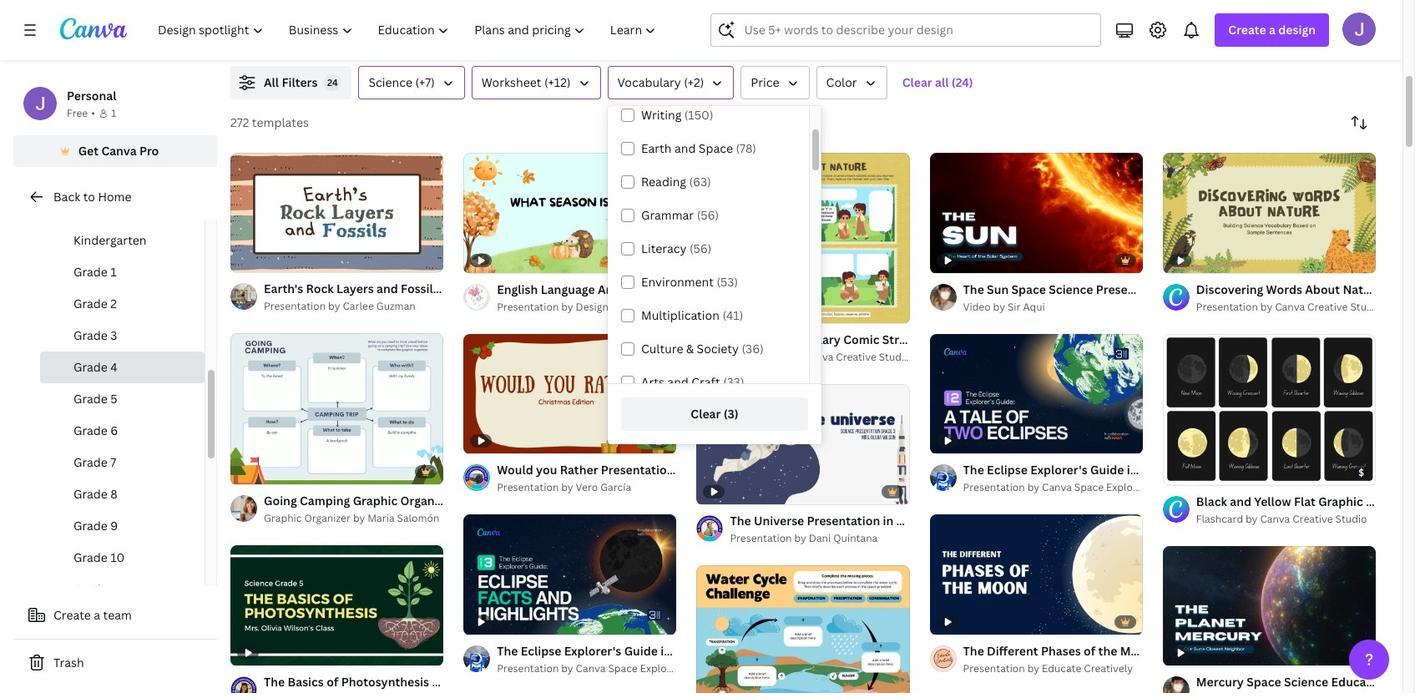 Task type: vqa. For each thing, say whether or not it's contained in the screenshot.
Select associated with Select the
no



Task type: describe. For each thing, give the bounding box(es) containing it.
grade for grade 5
[[74, 391, 108, 407]]

1 of 10
[[242, 252, 272, 265]]

clear for clear all (24)
[[903, 74, 933, 90]]

1 horizontal spatial presentation by canva space explorers link
[[964, 480, 1152, 496]]

grade 9
[[74, 518, 118, 534]]

back to home link
[[13, 180, 217, 214]]

24 filter options selected element
[[324, 74, 341, 91]]

grade for grade 6
[[74, 423, 108, 439]]

1 vertical spatial organizer
[[304, 511, 351, 525]]

black and yellow flat graphic science f flashcard by canva creative studio
[[1197, 493, 1416, 526]]

grade 11 link
[[40, 574, 205, 606]]

home
[[98, 189, 132, 205]]

grade 5
[[74, 391, 117, 407]]

the water cycle lesson by canva creative studio
[[874, 12, 1032, 44]]

by inside the water cycle lesson by canva creative studio
[[911, 30, 923, 44]]

graphic inside black and yellow flat graphic science f flashcard by canva creative studio
[[1319, 493, 1364, 509]]

comic
[[730, 350, 761, 364]]

to for home
[[83, 189, 95, 205]]

going camping graphic organizer in colorful simple style graphic organizer by maria salomón
[[264, 493, 593, 525]]

pre-school
[[74, 200, 134, 216]]

pre-
[[74, 200, 97, 216]]

6
[[111, 423, 118, 439]]

grade for grade 7
[[74, 454, 108, 470]]

vocabulary (+2) button
[[608, 66, 735, 99]]

grade 7 link
[[40, 447, 205, 479]]

grammar (56)
[[642, 207, 719, 223]]

going
[[264, 493, 297, 509]]

grade 10
[[74, 550, 125, 566]]

black and yellow flat graphic science f link
[[1197, 493, 1416, 511]]

lesson by canva creative studio link for introduction to waves
[[264, 29, 516, 46]]

get
[[78, 143, 99, 159]]

create a design button
[[1216, 13, 1330, 47]]

create a design
[[1229, 22, 1317, 38]]

presentation by carlee guzman link
[[264, 298, 444, 315]]

of for flashcard by canva creative studio
[[1182, 465, 1192, 478]]

energy transformation link
[[1180, 11, 1416, 29]]

(63)
[[690, 174, 711, 190]]

presentation for presentation by canva creative studio link
[[1197, 300, 1259, 314]]

grade for grade 11
[[74, 581, 108, 597]]

0 horizontal spatial presentation by canva space explorers link
[[497, 660, 686, 677]]

going camping graphic organizer in colorful simple style image
[[231, 333, 444, 484]]

space for the right presentation by canva space explorers "link"
[[1075, 480, 1104, 495]]

(41)
[[723, 307, 744, 323]]

studio inside introduction to electricity lesson by canva creative studio
[[695, 30, 727, 44]]

multiplication
[[642, 307, 720, 323]]

create for create a design
[[1229, 22, 1267, 38]]

grade 2
[[74, 296, 117, 312]]

presentation by canva creative studio
[[1197, 300, 1383, 314]]

presentation for presentation by designed2bless 'link' in the top left of the page
[[497, 300, 559, 314]]

8
[[111, 486, 118, 502]]

and inside the universe presentation in blue and white illustrative style presentation by dani quintana
[[925, 513, 947, 529]]

society
[[697, 341, 739, 357]]

creative inside the 'introduction to waves lesson by canva creative studio'
[[347, 30, 388, 44]]

7
[[111, 454, 116, 470]]

pre-school link
[[40, 193, 205, 225]]

vocabulary
[[618, 74, 681, 90]]

flashcard by canva creative studio link
[[1197, 511, 1377, 528]]

studio inside the water cycle lesson by canva creative studio
[[1000, 30, 1032, 44]]

water
[[898, 12, 932, 28]]

illustrative
[[986, 513, 1047, 529]]

grade for grade 8
[[74, 486, 108, 502]]

presentation by educate creatively
[[964, 661, 1134, 675]]

grade for grade 4
[[74, 359, 108, 375]]

simple
[[522, 493, 561, 509]]

the universe presentation in blue and white illustrative style link
[[730, 512, 1079, 530]]

craft
[[692, 374, 721, 390]]

wildlife vocabulary comic strip in yellow green brown friendly hand drawn style image
[[697, 153, 910, 323]]

grade 6
[[74, 423, 118, 439]]

Search search field
[[745, 14, 1091, 46]]

canva inside the 'introduction to waves lesson by canva creative studio'
[[315, 30, 345, 44]]

price button
[[741, 66, 810, 99]]

0 horizontal spatial graphic
[[264, 511, 302, 525]]

(78)
[[736, 140, 757, 156]]

0 vertical spatial 10
[[261, 252, 272, 265]]

energy transformation lesson by canva creative studio
[[1180, 12, 1337, 44]]

clear all (24) button
[[894, 66, 982, 99]]

grade 10 link
[[40, 542, 205, 574]]

canva inside black and yellow flat graphic science f flashcard by canva creative studio
[[1261, 512, 1291, 526]]

lesson by canva creative studio link for the water cycle
[[874, 29, 1126, 46]]

the water cycle link
[[874, 11, 1126, 29]]

free
[[67, 106, 88, 120]]

presentation by canva creative studio link
[[1197, 299, 1383, 315]]

introduction for introduction to waves
[[264, 12, 336, 28]]

272 templates
[[231, 114, 309, 130]]

kindergarten link
[[40, 225, 205, 256]]

lesson inside the energy transformation lesson by canva creative studio
[[1180, 30, 1213, 44]]

explorers for the right presentation by canva space explorers "link"
[[1107, 480, 1152, 495]]

by inside introduction to electricity lesson by canva creative studio
[[605, 30, 617, 44]]

video by sir aqui
[[964, 300, 1046, 314]]

(53)
[[717, 274, 738, 290]]

the for the universe presentation in blue and white illustrative style
[[730, 513, 751, 529]]

waves
[[354, 12, 390, 28]]

writing
[[642, 107, 682, 123]]

1 of 10 link
[[231, 153, 444, 273]]

earth's rock layers and fossils science presentation muted colors organic image
[[231, 153, 444, 273]]

grade 7
[[74, 454, 116, 470]]

processes in the water cycle science graphic organizer in blue yellow flat cartoon style image
[[697, 566, 910, 693]]

environment
[[642, 274, 714, 290]]

2 inside "link"
[[1194, 465, 1199, 478]]

video
[[964, 300, 991, 314]]

lesson by canva creative studio link for energy transformation
[[1180, 29, 1416, 46]]

&
[[687, 341, 694, 357]]

style inside going camping graphic organizer in colorful simple style graphic organizer by maria salomón
[[564, 493, 593, 509]]

Sort by button
[[1343, 106, 1377, 140]]

introduction to waves link
[[264, 11, 516, 29]]

cycle
[[935, 12, 966, 28]]

presentation for presentation by carlee guzman link
[[264, 299, 326, 313]]

earth and space (78)
[[642, 140, 757, 156]]

0 horizontal spatial 2
[[111, 296, 117, 312]]

0 horizontal spatial 10
[[111, 550, 125, 566]]

color button
[[817, 66, 888, 99]]

grade 1
[[74, 264, 117, 280]]

grade 9 link
[[40, 510, 205, 542]]

clear for clear (3)
[[691, 406, 721, 422]]

arts
[[642, 374, 665, 390]]

personal
[[67, 88, 116, 104]]

(56) for grammar (56)
[[697, 207, 719, 223]]

presentation for presentation by educate creatively 'link'
[[964, 661, 1026, 675]]

space for left presentation by canva space explorers "link"
[[608, 661, 638, 675]]

9
[[111, 518, 118, 534]]

creatively
[[1084, 661, 1134, 675]]

sir
[[1008, 300, 1021, 314]]

grade for grade 9
[[74, 518, 108, 534]]

grade 3 link
[[40, 320, 205, 352]]

lesson for the water cycle
[[874, 30, 908, 44]]



Task type: locate. For each thing, give the bounding box(es) containing it.
all
[[264, 74, 279, 90]]

create inside create a design dropdown button
[[1229, 22, 1267, 38]]

1 horizontal spatial 10
[[261, 252, 272, 265]]

team
[[103, 607, 132, 623]]

1 vertical spatial create
[[53, 607, 91, 623]]

0 horizontal spatial science
[[369, 74, 413, 90]]

trash link
[[13, 647, 217, 680]]

lesson for introduction to electricity
[[569, 30, 603, 44]]

presentation by vero garcía
[[497, 480, 632, 495]]

science left "f"
[[1367, 493, 1411, 509]]

1 vertical spatial presentation by canva space explorers
[[497, 661, 686, 675]]

a for design
[[1270, 22, 1276, 38]]

pro
[[139, 143, 159, 159]]

grade left the 9
[[74, 518, 108, 534]]

grade for grade 2
[[74, 296, 108, 312]]

energy transformation image
[[1146, 0, 1416, 4]]

6 grade from the top
[[74, 423, 108, 439]]

a left design
[[1270, 22, 1276, 38]]

clear left (3)
[[691, 406, 721, 422]]

graphic
[[353, 493, 398, 509], [1319, 493, 1364, 509], [264, 511, 302, 525]]

1 vertical spatial 2
[[1194, 465, 1199, 478]]

to left waves
[[339, 12, 351, 28]]

lesson by canva creative studio link for introduction to electricity
[[569, 29, 821, 46]]

grade inside grade 9 link
[[74, 518, 108, 534]]

1 grade from the top
[[74, 264, 108, 280]]

explorers for left presentation by canva space explorers "link"
[[640, 661, 686, 675]]

clear left 'all'
[[903, 74, 933, 90]]

grade down grade 9 at the bottom left of page
[[74, 550, 108, 566]]

0 horizontal spatial style
[[564, 493, 593, 509]]

0 vertical spatial style
[[564, 493, 593, 509]]

2 horizontal spatial graphic
[[1319, 493, 1364, 509]]

1 horizontal spatial explorers
[[1107, 480, 1152, 495]]

1 for 1
[[111, 106, 116, 120]]

0 horizontal spatial the
[[730, 513, 751, 529]]

presentation for the right presentation by canva space explorers "link"
[[964, 480, 1026, 495]]

reading
[[642, 174, 687, 190]]

lesson inside the water cycle lesson by canva creative studio
[[874, 30, 908, 44]]

all filters
[[264, 74, 318, 90]]

0 horizontal spatial organizer
[[304, 511, 351, 525]]

salomón
[[397, 511, 440, 525]]

worksheet (+12)
[[482, 74, 571, 90]]

272
[[231, 114, 249, 130]]

presentation by canva space explorers for the right presentation by canva space explorers "link"
[[964, 480, 1152, 495]]

style right illustrative in the right bottom of the page
[[1050, 513, 1079, 529]]

(56) up environment (53)
[[690, 241, 712, 256]]

lesson by canva creative studio link down cycle
[[874, 29, 1126, 46]]

of inside "link"
[[1182, 465, 1192, 478]]

studio
[[390, 30, 422, 44], [695, 30, 727, 44], [1000, 30, 1032, 44], [1306, 30, 1337, 44], [1351, 300, 1383, 314], [879, 350, 911, 364], [1336, 512, 1368, 526]]

0 horizontal spatial space
[[608, 661, 638, 675]]

0 horizontal spatial introduction
[[264, 12, 336, 28]]

to inside introduction to electricity lesson by canva creative studio
[[644, 12, 656, 28]]

to for electricity
[[644, 12, 656, 28]]

(56) down (63)
[[697, 207, 719, 223]]

canva inside get canva pro button
[[101, 143, 137, 159]]

1
[[111, 106, 116, 120], [242, 252, 247, 265], [111, 264, 117, 280], [1175, 465, 1180, 478]]

canva inside comic strip by canva creative studio link
[[804, 350, 834, 364]]

create a team button
[[13, 599, 217, 632]]

studio inside black and yellow flat graphic science f flashcard by canva creative studio
[[1336, 512, 1368, 526]]

white
[[950, 513, 983, 529]]

2 introduction from the left
[[569, 12, 641, 28]]

3 lesson from the left
[[874, 30, 908, 44]]

grade 8
[[74, 486, 118, 502]]

presentation by vero garcía link
[[497, 480, 677, 496]]

2 up black
[[1194, 465, 1199, 478]]

0 vertical spatial explorers
[[1107, 480, 1152, 495]]

1 horizontal spatial science
[[1367, 493, 1411, 509]]

grade 6 link
[[40, 415, 205, 447]]

1 horizontal spatial introduction
[[569, 12, 641, 28]]

in
[[883, 513, 894, 529]]

(+7)
[[416, 74, 435, 90]]

creative inside the water cycle lesson by canva creative studio
[[958, 30, 998, 44]]

black
[[1197, 493, 1228, 509]]

and for yellow
[[1231, 493, 1252, 509]]

4 lesson by canva creative studio link from the left
[[1180, 29, 1416, 46]]

create
[[1229, 22, 1267, 38], [53, 607, 91, 623]]

organizer up salomón
[[401, 493, 455, 509]]

4 grade from the top
[[74, 359, 108, 375]]

garcía
[[601, 480, 632, 495]]

in
[[458, 493, 469, 509]]

1 horizontal spatial 2
[[1194, 465, 1199, 478]]

grade left 6
[[74, 423, 108, 439]]

presentation for left presentation by canva space explorers "link"
[[497, 661, 559, 675]]

clear inside 'button'
[[903, 74, 933, 90]]

1 horizontal spatial a
[[1270, 22, 1276, 38]]

canva inside the energy transformation lesson by canva creative studio
[[1230, 30, 1260, 44]]

canva inside introduction to electricity lesson by canva creative studio
[[620, 30, 650, 44]]

grade inside grade 11 link
[[74, 581, 108, 597]]

literacy (56)
[[642, 241, 712, 256]]

1 horizontal spatial of
[[1182, 465, 1192, 478]]

the universe presentation in blue and white illustrative style presentation by dani quintana
[[730, 513, 1079, 545]]

(150)
[[685, 107, 714, 123]]

clear inside button
[[691, 406, 721, 422]]

24
[[328, 76, 338, 89]]

grade for grade 1
[[74, 264, 108, 280]]

11 grade from the top
[[74, 581, 108, 597]]

1 vertical spatial style
[[1050, 513, 1079, 529]]

$
[[1359, 466, 1365, 478]]

0 horizontal spatial presentation by canva space explorers
[[497, 661, 686, 675]]

grade for grade 10
[[74, 550, 108, 566]]

0 horizontal spatial explorers
[[640, 661, 686, 675]]

style inside the universe presentation in blue and white illustrative style presentation by dani quintana
[[1050, 513, 1079, 529]]

lesson by canva creative studio link down waves
[[264, 29, 516, 46]]

1 horizontal spatial organizer
[[401, 493, 455, 509]]

(24)
[[952, 74, 974, 90]]

grade up grade 2
[[74, 264, 108, 280]]

carlee
[[343, 299, 374, 313]]

grade left 8
[[74, 486, 108, 502]]

presentation by dani quintana link
[[730, 530, 910, 547]]

0 vertical spatial create
[[1229, 22, 1267, 38]]

1 vertical spatial 10
[[111, 550, 125, 566]]

None search field
[[711, 13, 1102, 47]]

black and yellow flat graphic science flashcard image
[[1163, 334, 1377, 485]]

grade 8 link
[[40, 479, 205, 510]]

grade inside grade 1 link
[[74, 264, 108, 280]]

2 horizontal spatial to
[[644, 12, 656, 28]]

1 horizontal spatial presentation by canva space explorers
[[964, 480, 1152, 495]]

0 horizontal spatial a
[[94, 607, 100, 623]]

grade left 4
[[74, 359, 108, 375]]

literacy
[[642, 241, 687, 256]]

2 horizontal spatial space
[[1075, 480, 1104, 495]]

3
[[111, 327, 117, 343]]

grade inside grade 3 link
[[74, 327, 108, 343]]

style right simple
[[564, 493, 593, 509]]

(56) for literacy (56)
[[690, 241, 712, 256]]

1 for 1 of 10
[[242, 252, 247, 265]]

grade left 3
[[74, 327, 108, 343]]

a left team
[[94, 607, 100, 623]]

organizer down camping
[[304, 511, 351, 525]]

to left electricity
[[644, 12, 656, 28]]

7 grade from the top
[[74, 454, 108, 470]]

1 vertical spatial space
[[1075, 480, 1104, 495]]

create down 'energy transformation' image
[[1229, 22, 1267, 38]]

0 vertical spatial the
[[874, 12, 895, 28]]

1 horizontal spatial style
[[1050, 513, 1079, 529]]

science inside black and yellow flat graphic science f flashcard by canva creative studio
[[1367, 493, 1411, 509]]

create for create a team
[[53, 607, 91, 623]]

1 lesson from the left
[[264, 30, 298, 44]]

2 up 3
[[111, 296, 117, 312]]

create inside create a team button
[[53, 607, 91, 623]]

reading (63)
[[642, 174, 711, 190]]

1 vertical spatial the
[[730, 513, 751, 529]]

0 vertical spatial presentation by canva space explorers
[[964, 480, 1152, 495]]

by inside going camping graphic organizer in colorful simple style graphic organizer by maria salomón
[[353, 511, 365, 525]]

to
[[339, 12, 351, 28], [644, 12, 656, 28], [83, 189, 95, 205]]

lesson down the water
[[874, 30, 908, 44]]

science left (+7) at the top of the page
[[369, 74, 413, 90]]

presentation by canva space explorers for left presentation by canva space explorers "link"
[[497, 661, 686, 675]]

strip
[[764, 350, 787, 364]]

canva inside presentation by canva creative studio link
[[1276, 300, 1306, 314]]

and right arts
[[668, 374, 689, 390]]

2 lesson by canva creative studio link from the left
[[569, 29, 821, 46]]

1 horizontal spatial space
[[699, 140, 733, 156]]

1 vertical spatial of
[[1182, 465, 1192, 478]]

1 of 2 link
[[1163, 334, 1377, 485]]

1 horizontal spatial graphic
[[353, 493, 398, 509]]

a inside dropdown button
[[1270, 22, 1276, 38]]

yellow
[[1255, 493, 1292, 509]]

color
[[827, 74, 858, 90]]

0 horizontal spatial clear
[[691, 406, 721, 422]]

science
[[369, 74, 413, 90], [1367, 493, 1411, 509]]

grade inside grade 2 link
[[74, 296, 108, 312]]

all
[[936, 74, 949, 90]]

to right back
[[83, 189, 95, 205]]

grade inside grade 10 link
[[74, 550, 108, 566]]

3 lesson by canva creative studio link from the left
[[874, 29, 1126, 46]]

a inside button
[[94, 607, 100, 623]]

(33)
[[724, 374, 745, 390]]

back
[[53, 189, 80, 205]]

science inside "button"
[[369, 74, 413, 90]]

1 horizontal spatial create
[[1229, 22, 1267, 38]]

the inside the water cycle lesson by canva creative studio
[[874, 12, 895, 28]]

graphic up maria
[[353, 493, 398, 509]]

comic strip by canva creative studio link
[[730, 349, 911, 366]]

0 vertical spatial organizer
[[401, 493, 455, 509]]

clear (3) button
[[622, 398, 809, 431]]

0 vertical spatial presentation by canva space explorers link
[[964, 480, 1152, 496]]

lesson down the energy at the right top of page
[[1180, 30, 1213, 44]]

environment (53)
[[642, 274, 738, 290]]

lesson by canva creative studio link down transformation
[[1180, 29, 1416, 46]]

to for waves
[[339, 12, 351, 28]]

0 vertical spatial science
[[369, 74, 413, 90]]

1 vertical spatial science
[[1367, 493, 1411, 509]]

lesson inside the 'introduction to waves lesson by canva creative studio'
[[264, 30, 298, 44]]

1 for 1 of 2
[[1175, 465, 1180, 478]]

of for presentation by carlee guzman
[[249, 252, 259, 265]]

8 grade from the top
[[74, 486, 108, 502]]

1 horizontal spatial to
[[339, 12, 351, 28]]

lesson for introduction to waves
[[264, 30, 298, 44]]

0 vertical spatial of
[[249, 252, 259, 265]]

0 horizontal spatial to
[[83, 189, 95, 205]]

create a team
[[53, 607, 132, 623]]

3 grade from the top
[[74, 327, 108, 343]]

and inside black and yellow flat graphic science f flashcard by canva creative studio
[[1231, 493, 1252, 509]]

0 vertical spatial 2
[[111, 296, 117, 312]]

going camping graphic organizer in colorful simple style link
[[264, 492, 593, 510]]

and up flashcard
[[1231, 493, 1252, 509]]

1 horizontal spatial clear
[[903, 74, 933, 90]]

graphic down $ at the bottom right of page
[[1319, 493, 1364, 509]]

a for team
[[94, 607, 100, 623]]

1 introduction from the left
[[264, 12, 336, 28]]

0 vertical spatial space
[[699, 140, 733, 156]]

grade 2 link
[[40, 288, 205, 320]]

of
[[249, 252, 259, 265], [1182, 465, 1192, 478]]

by inside the 'introduction to waves lesson by canva creative studio'
[[300, 30, 312, 44]]

1 vertical spatial clear
[[691, 406, 721, 422]]

by inside the universe presentation in blue and white illustrative style presentation by dani quintana
[[795, 531, 807, 545]]

quintana
[[834, 531, 878, 545]]

creative inside the energy transformation lesson by canva creative studio
[[1263, 30, 1303, 44]]

2 grade from the top
[[74, 296, 108, 312]]

1 vertical spatial explorers
[[640, 661, 686, 675]]

10 grade from the top
[[74, 550, 108, 566]]

0 vertical spatial (56)
[[697, 207, 719, 223]]

create down the grade 11
[[53, 607, 91, 623]]

lesson up all
[[264, 30, 298, 44]]

energy
[[1180, 12, 1219, 28]]

and right earth
[[675, 140, 696, 156]]

worksheet (+12) button
[[472, 66, 601, 99]]

templates
[[252, 114, 309, 130]]

0 vertical spatial a
[[1270, 22, 1276, 38]]

introduction inside introduction to electricity lesson by canva creative studio
[[569, 12, 641, 28]]

the inside the universe presentation in blue and white illustrative style presentation by dani quintana
[[730, 513, 751, 529]]

universe
[[754, 513, 805, 529]]

lesson up (+12)
[[569, 30, 603, 44]]

introduction to electricity link
[[569, 11, 821, 29]]

and
[[675, 140, 696, 156], [668, 374, 689, 390], [1231, 493, 1252, 509], [925, 513, 947, 529]]

camping
[[300, 493, 350, 509]]

arts and craft (33)
[[642, 374, 745, 390]]

clear all (24)
[[903, 74, 974, 90]]

introduction inside the 'introduction to waves lesson by canva creative studio'
[[264, 12, 336, 28]]

space
[[699, 140, 733, 156], [1075, 480, 1104, 495], [608, 661, 638, 675]]

and for space
[[675, 140, 696, 156]]

the left the water
[[874, 12, 895, 28]]

lesson by canva creative studio link down electricity
[[569, 29, 821, 46]]

vero
[[576, 480, 598, 495]]

introduction up filters
[[264, 12, 336, 28]]

introduction up vocabulary
[[569, 12, 641, 28]]

grade inside grade 8 link
[[74, 486, 108, 502]]

grade left 5
[[74, 391, 108, 407]]

presentation for presentation by vero garcía link
[[497, 480, 559, 495]]

4 lesson from the left
[[1180, 30, 1213, 44]]

5 grade from the top
[[74, 391, 108, 407]]

jacob simon image
[[1343, 13, 1377, 46]]

aqui
[[1024, 300, 1046, 314]]

top level navigation element
[[147, 13, 671, 47]]

design
[[1279, 22, 1317, 38]]

price
[[751, 74, 780, 90]]

grade down grade 1
[[74, 296, 108, 312]]

studio inside the 'introduction to waves lesson by canva creative studio'
[[390, 30, 422, 44]]

by inside black and yellow flat graphic science f flashcard by canva creative studio
[[1246, 512, 1258, 526]]

1 inside "link"
[[1175, 465, 1180, 478]]

and right blue on the right bottom
[[925, 513, 947, 529]]

1 vertical spatial (56)
[[690, 241, 712, 256]]

9 grade from the top
[[74, 518, 108, 534]]

the for the water cycle
[[874, 12, 895, 28]]

1 vertical spatial a
[[94, 607, 100, 623]]

grade 5 link
[[40, 383, 205, 415]]

canva inside the water cycle lesson by canva creative studio
[[925, 30, 955, 44]]

2 vertical spatial space
[[608, 661, 638, 675]]

grade inside "grade 6" link
[[74, 423, 108, 439]]

by inside the energy transformation lesson by canva creative studio
[[1216, 30, 1228, 44]]

1 vertical spatial presentation by canva space explorers link
[[497, 660, 686, 677]]

grade for grade 3
[[74, 327, 108, 343]]

graphic down going
[[264, 511, 302, 525]]

earth
[[642, 140, 672, 156]]

grade left 7
[[74, 454, 108, 470]]

grade inside grade 7 link
[[74, 454, 108, 470]]

canva
[[315, 30, 345, 44], [620, 30, 650, 44], [925, 30, 955, 44], [1230, 30, 1260, 44], [101, 143, 137, 159], [1276, 300, 1306, 314], [804, 350, 834, 364], [1043, 480, 1073, 495], [1261, 512, 1291, 526], [576, 661, 606, 675]]

creative inside black and yellow flat graphic science f flashcard by canva creative studio
[[1293, 512, 1334, 526]]

presentation by educate creatively link
[[964, 660, 1143, 677]]

by
[[300, 30, 312, 44], [605, 30, 617, 44], [911, 30, 923, 44], [1216, 30, 1228, 44], [328, 299, 340, 313], [562, 300, 574, 314], [994, 300, 1006, 314], [1261, 300, 1273, 314], [790, 350, 802, 364], [562, 480, 574, 495], [1028, 480, 1040, 495], [353, 511, 365, 525], [1246, 512, 1258, 526], [795, 531, 807, 545], [562, 661, 574, 675], [1028, 661, 1040, 675]]

0 horizontal spatial create
[[53, 607, 91, 623]]

to inside the 'introduction to waves lesson by canva creative studio'
[[339, 12, 351, 28]]

studio inside the energy transformation lesson by canva creative studio
[[1306, 30, 1337, 44]]

2 lesson from the left
[[569, 30, 603, 44]]

creative inside introduction to electricity lesson by canva creative studio
[[652, 30, 693, 44]]

and for craft
[[668, 374, 689, 390]]

0 vertical spatial clear
[[903, 74, 933, 90]]

lesson inside introduction to electricity lesson by canva creative studio
[[569, 30, 603, 44]]

0 horizontal spatial of
[[249, 252, 259, 265]]

introduction for introduction to electricity
[[569, 12, 641, 28]]

presentation by carlee guzman
[[264, 299, 416, 313]]

the left universe
[[730, 513, 751, 529]]

1 horizontal spatial the
[[874, 12, 895, 28]]

graphic organizer by maria salomón link
[[264, 510, 444, 527]]

trash
[[53, 655, 84, 671]]

grade 1 link
[[40, 256, 205, 288]]

grade inside "grade 5" link
[[74, 391, 108, 407]]

get canva pro button
[[13, 135, 217, 167]]

1 lesson by canva creative studio link from the left
[[264, 29, 516, 46]]

grade up "create a team"
[[74, 581, 108, 597]]



